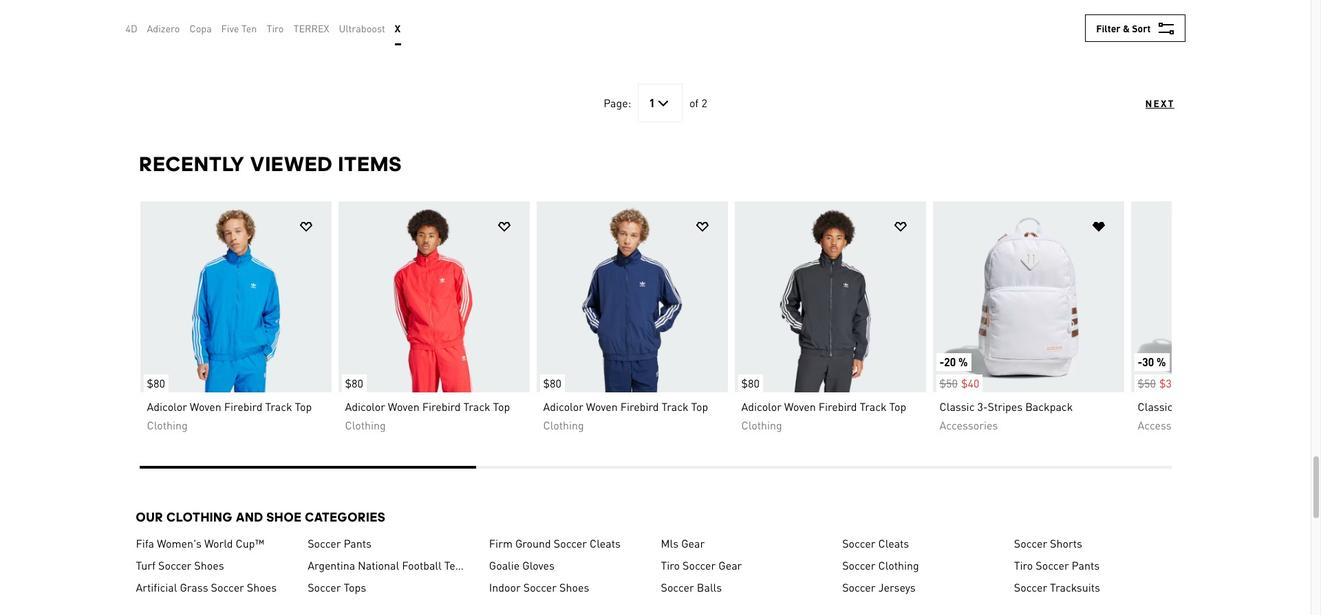 Task type: vqa. For each thing, say whether or not it's contained in the screenshot.


Task type: locate. For each thing, give the bounding box(es) containing it.
4 firebird from the left
[[819, 400, 857, 414]]

1 firebird from the left
[[224, 400, 262, 414]]

artificial
[[136, 581, 177, 595]]

2 top from the left
[[493, 400, 510, 414]]

$50 down 20
[[940, 376, 958, 391]]

0 vertical spatial list
[[126, 11, 410, 45]]

soccer pants link
[[308, 537, 468, 552]]

2 horizontal spatial firm
[[489, 537, 513, 551]]

$50 down "30"
[[1138, 376, 1156, 391]]

1 cleats from the left
[[590, 537, 621, 551]]

0 horizontal spatial tiro
[[267, 22, 284, 34]]

soccer cleats link
[[842, 537, 1003, 552]]

soccer shorts link
[[1014, 537, 1175, 552]]

colors, right x
[[406, 14, 434, 27]]

shoes up artificial grass soccer shoes
[[194, 559, 224, 573]]

0 horizontal spatial colors,
[[141, 14, 169, 27]]

1 horizontal spatial firm
[[437, 14, 457, 27]]

tiro for tiro soccer pants
[[1014, 559, 1033, 573]]

2 backpack from the left
[[1224, 400, 1271, 414]]

2 3- from the left
[[1176, 400, 1186, 414]]

track
[[265, 400, 292, 414], [463, 400, 490, 414], [662, 400, 689, 414], [860, 400, 887, 414]]

0 horizontal spatial classic 3-stripes backpack image
[[933, 202, 1124, 393]]

tiro for tiro
[[267, 22, 284, 34]]

pants
[[344, 537, 372, 551], [1072, 559, 1100, 573]]

soccer down soccer clothing
[[842, 581, 876, 595]]

none field containing 1
[[638, 84, 683, 122]]

3 adicolor from the left
[[543, 400, 583, 414]]

pants down soccer shorts link
[[1072, 559, 1100, 573]]

list containing 4d
[[126, 11, 410, 45]]

ultraboost link
[[339, 21, 385, 36]]

1 vertical spatial list
[[139, 201, 1321, 445]]

viewed
[[250, 152, 333, 176]]

0 horizontal spatial classic 3-stripes backpack accessories
[[940, 400, 1073, 433]]

soccer tops
[[308, 581, 366, 595]]

1 adicolor woven firebird track top clothing from the left
[[147, 400, 312, 433]]

accessories down $40
[[940, 418, 998, 433]]

2 $80 from the left
[[345, 376, 363, 391]]

soccer pants
[[308, 537, 372, 551]]

1 horizontal spatial classic 3-stripes backpack image
[[1131, 202, 1321, 393]]

shoes inside "link"
[[194, 559, 224, 573]]

4d
[[126, 22, 137, 34]]

0 horizontal spatial classic
[[940, 400, 975, 414]]

1 top from the left
[[295, 400, 312, 414]]

top for fourth adicolor woven firebird track top image from the left
[[889, 400, 906, 414]]

soccer balls
[[661, 581, 722, 595]]

1 horizontal spatial backpack
[[1224, 400, 1271, 414]]

-
[[940, 355, 944, 370], [1138, 355, 1142, 370]]

list containing -20 %
[[139, 201, 1321, 445]]

classic down $40
[[940, 400, 975, 414]]

firebird
[[224, 400, 262, 414], [422, 400, 461, 414], [620, 400, 659, 414], [819, 400, 857, 414]]

classic down $35
[[1138, 400, 1173, 414]]

% for -20 %
[[958, 355, 968, 370]]

2 horizontal spatial tiro
[[1014, 559, 1033, 573]]

1 vertical spatial 2
[[701, 96, 707, 110]]

colors, for 4
[[141, 14, 169, 27]]

gear
[[681, 537, 705, 551], [719, 559, 742, 573]]

soccer down "women's"
[[158, 559, 192, 573]]

2 cleats from the left
[[878, 537, 909, 551]]

3 top from the left
[[691, 400, 708, 414]]

classic 3-stripes backpack image
[[933, 202, 1124, 393], [1131, 202, 1321, 393]]

1 - from the left
[[940, 355, 944, 370]]

- inside the "-30 % $50 $35"
[[1138, 355, 1142, 370]]

0 horizontal spatial accessories
[[940, 418, 998, 433]]

colors, right 4
[[141, 14, 169, 27]]

adizero link
[[147, 21, 180, 36]]

- for 30
[[1138, 355, 1142, 370]]

accessories
[[940, 418, 998, 433], [1138, 418, 1196, 433]]

top
[[295, 400, 312, 414], [493, 400, 510, 414], [691, 400, 708, 414], [889, 400, 906, 414]]

3- down $35
[[1176, 400, 1186, 414]]

4 adicolor from the left
[[741, 400, 782, 414]]

&
[[1123, 22, 1130, 34]]

gear right mls
[[681, 537, 705, 551]]

1 horizontal spatial tiro
[[661, 559, 680, 573]]

2 colors, from the left
[[406, 14, 434, 27]]

tiro soccer pants link
[[1014, 559, 1175, 574]]

3- down $40
[[977, 400, 988, 414]]

1 horizontal spatial stripes
[[1186, 400, 1221, 414]]

0 horizontal spatial gear
[[681, 537, 705, 551]]

4 colors, firm ground
[[133, 14, 226, 27]]

4 top from the left
[[889, 400, 906, 414]]

1 woven from the left
[[190, 400, 221, 414]]

five ten link
[[221, 21, 257, 36]]

soccer left 'balls'
[[661, 581, 694, 595]]

% right "30"
[[1157, 355, 1166, 370]]

ground inside 4 colors, firm ground link
[[195, 14, 226, 27]]

0 horizontal spatial firm
[[172, 14, 192, 27]]

shoes
[[194, 559, 224, 573], [247, 581, 277, 595], [559, 581, 589, 595]]

tiro down soccer shorts
[[1014, 559, 1033, 573]]

ultraboost
[[339, 22, 385, 34]]

0 horizontal spatial 2
[[398, 14, 403, 27]]

1 horizontal spatial %
[[1157, 355, 1166, 370]]

tiro down mls
[[661, 559, 680, 573]]

adicolor for 2nd adicolor woven firebird track top image from the right
[[543, 400, 583, 414]]

1 % from the left
[[958, 355, 968, 370]]

items
[[338, 152, 402, 176]]

colors,
[[141, 14, 169, 27], [406, 14, 434, 27]]

next link
[[1145, 96, 1175, 110]]

tiro
[[267, 22, 284, 34], [661, 559, 680, 573], [1014, 559, 1033, 573]]

tiro right "ten"
[[267, 22, 284, 34]]

1 adicolor from the left
[[147, 400, 187, 414]]

turf soccer shoes link
[[136, 559, 297, 574]]

0 horizontal spatial ground
[[195, 14, 226, 27]]

cleats up soccer clothing
[[878, 537, 909, 551]]

x link
[[395, 21, 401, 36]]

classic 3-stripes backpack accessories down $40
[[940, 400, 1073, 433]]

soccer down soccer shorts
[[1036, 559, 1069, 573]]

0 horizontal spatial 3-
[[977, 400, 988, 414]]

0 horizontal spatial $50
[[940, 376, 958, 391]]

track for third $80 link from the right
[[463, 400, 490, 414]]

2 adicolor from the left
[[345, 400, 385, 414]]

0 horizontal spatial cleats
[[590, 537, 621, 551]]

scrollbar
[[139, 467, 1171, 472]]

2 horizontal spatial ground
[[515, 537, 551, 551]]

0 horizontal spatial stripes
[[988, 400, 1023, 414]]

woven for 1st $80 link from right
[[784, 400, 816, 414]]

3 track from the left
[[662, 400, 689, 414]]

2 - from the left
[[1138, 355, 1142, 370]]

shoes down cup™
[[247, 581, 277, 595]]

1 horizontal spatial -
[[1138, 355, 1142, 370]]

1 horizontal spatial classic 3-stripes backpack accessories
[[1138, 400, 1271, 433]]

1 horizontal spatial 2
[[701, 96, 707, 110]]

2 right ultraboost link
[[398, 14, 403, 27]]

1 horizontal spatial shoes
[[247, 581, 277, 595]]

classic 3-stripes backpack accessories
[[940, 400, 1073, 433], [1138, 400, 1271, 433]]

1 horizontal spatial classic
[[1138, 400, 1173, 414]]

soccer tracksuits link
[[1014, 581, 1175, 596]]

clothing
[[147, 418, 188, 433], [345, 418, 386, 433], [543, 418, 584, 433], [741, 418, 782, 433], [878, 559, 919, 573]]

$50 inside -20 % $50 $40
[[940, 376, 958, 391]]

1 horizontal spatial colors,
[[406, 14, 434, 27]]

cleats up goalie gloves link
[[590, 537, 621, 551]]

adicolor woven firebird track top image
[[140, 202, 331, 393], [338, 202, 529, 393], [536, 202, 728, 393], [735, 202, 926, 393]]

page:
[[604, 96, 631, 110]]

ground inside 2 colors, firm ground link
[[460, 14, 491, 27]]

soccer shorts
[[1014, 537, 1082, 551]]

tiro soccer gear
[[661, 559, 742, 573]]

national
[[358, 559, 399, 573]]

3-
[[977, 400, 988, 414], [1176, 400, 1186, 414]]

accessories down $35
[[1138, 418, 1196, 433]]

1 colors, from the left
[[141, 14, 169, 27]]

% inside -20 % $50 $40
[[958, 355, 968, 370]]

30
[[1142, 355, 1154, 370]]

adicolor for fourth adicolor woven firebird track top image from the left
[[741, 400, 782, 414]]

mls
[[661, 537, 679, 551]]

0 vertical spatial gear
[[681, 537, 705, 551]]

1 horizontal spatial cleats
[[878, 537, 909, 551]]

goalie gloves link
[[489, 559, 650, 574]]

terrex
[[293, 22, 329, 34]]

top for third adicolor woven firebird track top image from the right
[[493, 400, 510, 414]]

% inside the "-30 % $50 $35"
[[1157, 355, 1166, 370]]

0 horizontal spatial backpack
[[1025, 400, 1073, 414]]

woven for third $80 link from the right
[[388, 400, 420, 414]]

adicolor woven firebird track top clothing
[[147, 400, 312, 433], [345, 400, 510, 433], [543, 400, 708, 433], [741, 400, 906, 433]]

$50 inside the "-30 % $50 $35"
[[1138, 376, 1156, 391]]

woven for 3rd $80 link from the left
[[586, 400, 618, 414]]

2 $50 from the left
[[1138, 376, 1156, 391]]

1 horizontal spatial 3-
[[1176, 400, 1186, 414]]

2 track from the left
[[463, 400, 490, 414]]

soccer down argentina
[[308, 581, 341, 595]]

recently
[[139, 152, 245, 176]]

4 track from the left
[[860, 400, 887, 414]]

soccer jerseys link
[[842, 581, 1003, 596]]

top for 1st adicolor woven firebird track top image from left
[[295, 400, 312, 414]]

1 horizontal spatial ground
[[460, 14, 491, 27]]

cup™
[[236, 537, 264, 551]]

-20 % $50 $40
[[940, 355, 979, 391]]

1 vertical spatial pants
[[1072, 559, 1100, 573]]

shoes down goalie gloves link
[[559, 581, 589, 595]]

list
[[126, 11, 410, 45], [139, 201, 1321, 445]]

4 woven from the left
[[784, 400, 816, 414]]

firm for 2
[[437, 14, 457, 27]]

stripes
[[988, 400, 1023, 414], [1186, 400, 1221, 414]]

track for 3rd $80 link from the left
[[662, 400, 689, 414]]

1 $50 from the left
[[940, 376, 958, 391]]

ground
[[195, 14, 226, 27], [460, 14, 491, 27], [515, 537, 551, 551]]

2 woven from the left
[[388, 400, 420, 414]]

soccer up argentina
[[308, 537, 341, 551]]

% right 20
[[958, 355, 968, 370]]

2 % from the left
[[1157, 355, 1166, 370]]

pants down categories
[[344, 537, 372, 551]]

$80
[[147, 376, 165, 391], [345, 376, 363, 391], [543, 376, 561, 391], [741, 376, 760, 391]]

balls
[[697, 581, 722, 595]]

next
[[1145, 97, 1175, 109]]

3 woven from the left
[[586, 400, 618, 414]]

$50
[[940, 376, 958, 391], [1138, 376, 1156, 391]]

jerseys
[[878, 581, 916, 595]]

woven
[[190, 400, 221, 414], [388, 400, 420, 414], [586, 400, 618, 414], [784, 400, 816, 414]]

1 classic 3-stripes backpack image from the left
[[933, 202, 1124, 393]]

football
[[402, 559, 442, 573]]

0 vertical spatial 2
[[398, 14, 403, 27]]

1 horizontal spatial $50
[[1138, 376, 1156, 391]]

0 horizontal spatial %
[[958, 355, 968, 370]]

dropdown image
[[655, 95, 671, 111]]

top for 2nd adicolor woven firebird track top image from the right
[[691, 400, 708, 414]]

2 right of
[[701, 96, 707, 110]]

None field
[[638, 84, 683, 122]]

2 adicolor woven firebird track top image from the left
[[338, 202, 529, 393]]

2 horizontal spatial shoes
[[559, 581, 589, 595]]

classic 3-stripes backpack accessories down $35
[[1138, 400, 1271, 433]]

woven for 4th $80 link from the right
[[190, 400, 221, 414]]

tiro soccer gear link
[[661, 559, 822, 574]]

0 horizontal spatial shoes
[[194, 559, 224, 573]]

0 horizontal spatial -
[[940, 355, 944, 370]]

- inside -20 % $50 $40
[[940, 355, 944, 370]]

five
[[221, 22, 239, 34]]

1 vertical spatial gear
[[719, 559, 742, 573]]

1 track from the left
[[265, 400, 292, 414]]

gear down mls gear link
[[719, 559, 742, 573]]

2 $80 link from the left
[[338, 202, 529, 393]]

fifa women's world cup™ link
[[136, 537, 297, 552]]

goalie
[[489, 559, 520, 573]]

soccer
[[308, 537, 341, 551], [554, 537, 587, 551], [842, 537, 876, 551], [1014, 537, 1047, 551], [158, 559, 192, 573], [683, 559, 716, 573], [842, 559, 876, 573], [1036, 559, 1069, 573], [211, 581, 244, 595], [308, 581, 341, 595], [523, 581, 557, 595], [661, 581, 694, 595], [842, 581, 876, 595], [1014, 581, 1047, 595]]

2 classic 3-stripes backpack image from the left
[[1131, 202, 1321, 393]]

world
[[204, 537, 233, 551]]

1 horizontal spatial accessories
[[1138, 418, 1196, 433]]

0 vertical spatial pants
[[344, 537, 372, 551]]

3 adicolor woven firebird track top image from the left
[[536, 202, 728, 393]]

1 horizontal spatial gear
[[719, 559, 742, 573]]



Task type: describe. For each thing, give the bounding box(es) containing it.
2 colors, firm ground link
[[391, 0, 655, 42]]

$50 for -30 % $50 $35
[[1138, 376, 1156, 391]]

shoes for indoor soccer shoes
[[559, 581, 589, 595]]

clothing
[[167, 511, 233, 525]]

artificial grass soccer shoes
[[136, 581, 277, 595]]

ground inside the firm ground soccer cleats link
[[515, 537, 551, 551]]

soccer up soccer clothing
[[842, 537, 876, 551]]

2 stripes from the left
[[1186, 400, 1221, 414]]

20
[[944, 355, 956, 370]]

track for 1st $80 link from right
[[860, 400, 887, 414]]

terrex link
[[293, 21, 329, 36]]

indoor
[[489, 581, 521, 595]]

3 $80 link from the left
[[536, 202, 728, 393]]

soccer cleats
[[842, 537, 909, 551]]

4 $80 from the left
[[741, 376, 760, 391]]

1 stripes from the left
[[988, 400, 1023, 414]]

ground for 2 colors, firm ground
[[460, 14, 491, 27]]

soccer up goalie gloves link
[[554, 537, 587, 551]]

1 adicolor woven firebird track top image from the left
[[140, 202, 331, 393]]

1 horizontal spatial pants
[[1072, 559, 1100, 573]]

2 adicolor woven firebird track top clothing from the left
[[345, 400, 510, 433]]

1 $80 link from the left
[[140, 202, 331, 393]]

soccer tracksuits
[[1014, 581, 1100, 595]]

$35
[[1159, 376, 1178, 391]]

1
[[649, 96, 655, 110]]

soccer down gloves
[[523, 581, 557, 595]]

- for 20
[[940, 355, 944, 370]]

$40
[[961, 376, 979, 391]]

classic 3-stripes backpack image for -30 % $50 $35
[[1131, 202, 1321, 393]]

filter & sort button
[[1085, 14, 1185, 42]]

argentina
[[308, 559, 355, 573]]

1 accessories from the left
[[940, 418, 998, 433]]

soccer down turf soccer shoes "link"
[[211, 581, 244, 595]]

tiro link
[[267, 21, 284, 36]]

2 firebird from the left
[[422, 400, 461, 414]]

soccer balls link
[[661, 581, 822, 596]]

team
[[444, 559, 471, 573]]

shoe
[[267, 511, 302, 525]]

mls gear link
[[661, 537, 822, 552]]

soccer inside "link"
[[158, 559, 192, 573]]

of
[[689, 96, 699, 110]]

filter
[[1096, 22, 1121, 34]]

filter & sort
[[1096, 22, 1151, 34]]

1 backpack from the left
[[1025, 400, 1073, 414]]

2 classic 3-stripes backpack accessories from the left
[[1138, 400, 1271, 433]]

3 adicolor woven firebird track top clothing from the left
[[543, 400, 708, 433]]

grass
[[180, 581, 208, 595]]

2 classic from the left
[[1138, 400, 1173, 414]]

colors, for 2
[[406, 14, 434, 27]]

tops
[[344, 581, 366, 595]]

adicolor for third adicolor woven firebird track top image from the right
[[345, 400, 385, 414]]

soccer up tiro soccer pants
[[1014, 537, 1047, 551]]

categories
[[305, 511, 386, 525]]

soccer clothing link
[[842, 559, 1003, 574]]

track for 4th $80 link from the right
[[265, 400, 292, 414]]

0 horizontal spatial pants
[[344, 537, 372, 551]]

goalie gloves
[[489, 559, 555, 573]]

4d link
[[126, 21, 137, 36]]

1 $80 from the left
[[147, 376, 165, 391]]

1 3- from the left
[[977, 400, 988, 414]]

4 $80 link from the left
[[735, 202, 926, 393]]

shorts
[[1050, 537, 1082, 551]]

women's
[[157, 537, 202, 551]]

4
[[133, 14, 138, 27]]

turf
[[136, 559, 156, 573]]

2 accessories from the left
[[1138, 418, 1196, 433]]

firm ground soccer cleats link
[[489, 537, 650, 552]]

sort
[[1132, 22, 1151, 34]]

classic 3-stripes backpack image for -20 % $50 $40
[[933, 202, 1124, 393]]

artificial grass soccer shoes link
[[136, 581, 297, 596]]

mls gear
[[661, 537, 705, 551]]

$50 for -20 % $50 $40
[[940, 376, 958, 391]]

1 classic from the left
[[940, 400, 975, 414]]

soccer tops link
[[308, 581, 468, 596]]

fifa women's world cup™
[[136, 537, 264, 551]]

five ten
[[221, 22, 257, 34]]

firm for 4
[[172, 14, 192, 27]]

-30 % $50 $35
[[1138, 355, 1178, 391]]

our
[[136, 511, 163, 525]]

soccer up soccer balls
[[683, 559, 716, 573]]

gloves
[[522, 559, 555, 573]]

our clothing and shoe categories
[[136, 511, 386, 525]]

2 colors, firm ground
[[398, 14, 491, 27]]

4 colors, firm ground link
[[126, 0, 390, 42]]

copa link
[[190, 21, 212, 36]]

adicolor for 1st adicolor woven firebird track top image from left
[[147, 400, 187, 414]]

recently viewed items
[[139, 152, 402, 176]]

argentina national football team link
[[308, 559, 471, 574]]

indoor soccer shoes
[[489, 581, 589, 595]]

turf soccer shoes
[[136, 559, 224, 573]]

soccer jerseys
[[842, 581, 916, 595]]

ten
[[242, 22, 257, 34]]

and
[[236, 511, 264, 525]]

1 classic 3-stripes backpack accessories from the left
[[940, 400, 1073, 433]]

3 $80 from the left
[[543, 376, 561, 391]]

soccer clothing
[[842, 559, 919, 573]]

shoes for turf soccer shoes
[[194, 559, 224, 573]]

tiro soccer pants
[[1014, 559, 1100, 573]]

copa
[[190, 22, 212, 34]]

argentina national football team
[[308, 559, 471, 573]]

of 2
[[689, 96, 707, 110]]

tiro for tiro soccer gear
[[661, 559, 680, 573]]

3 firebird from the left
[[620, 400, 659, 414]]

firm ground soccer cleats
[[489, 537, 621, 551]]

4 adicolor woven firebird track top clothing from the left
[[741, 400, 906, 433]]

ground for 4 colors, firm ground
[[195, 14, 226, 27]]

% for -30 %
[[1157, 355, 1166, 370]]

fifa
[[136, 537, 154, 551]]

soccer down the soccer cleats
[[842, 559, 876, 573]]

adizero
[[147, 22, 180, 34]]

soccer down tiro soccer pants
[[1014, 581, 1047, 595]]

indoor soccer shoes link
[[489, 581, 650, 596]]

tracksuits
[[1050, 581, 1100, 595]]

4 adicolor woven firebird track top image from the left
[[735, 202, 926, 393]]



